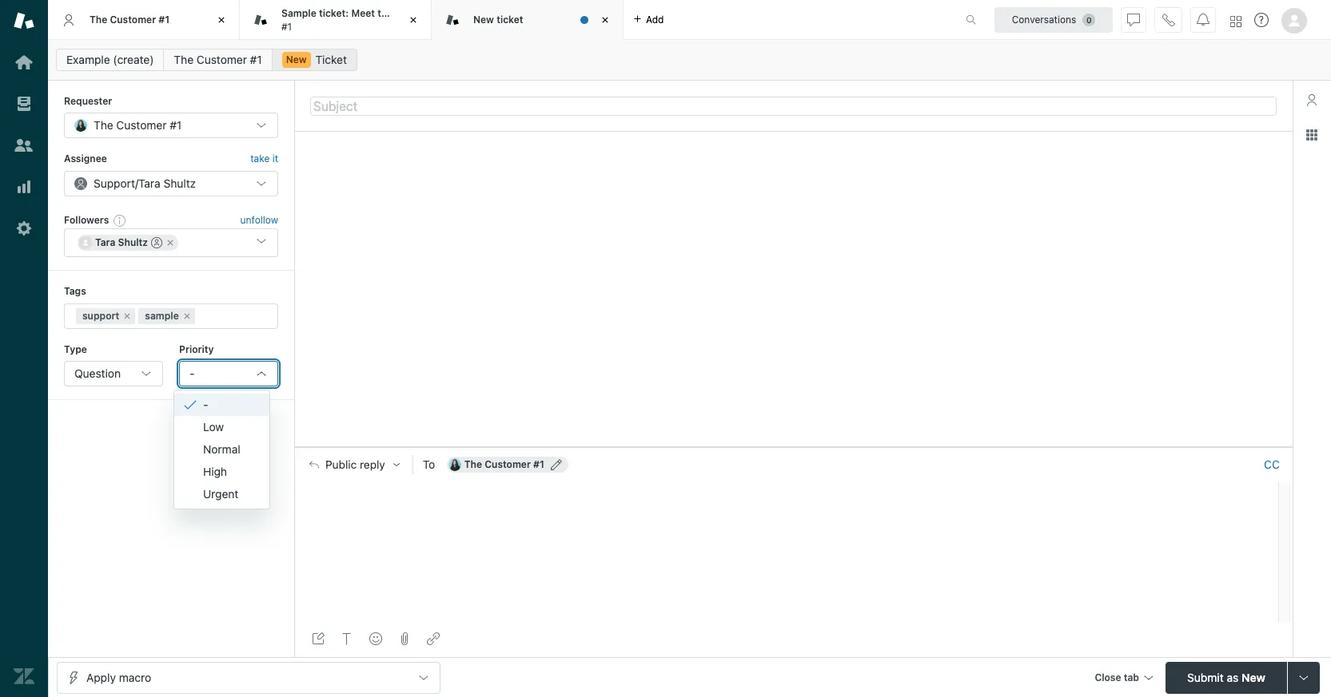 Task type: vqa. For each thing, say whether or not it's contained in the screenshot.
act
no



Task type: locate. For each thing, give the bounding box(es) containing it.
tab
[[240, 0, 432, 40]]

0 horizontal spatial remove image
[[123, 311, 132, 321]]

customer@example.com image
[[448, 459, 461, 472]]

add button
[[624, 0, 674, 39]]

public reply
[[325, 459, 385, 472]]

1 vertical spatial -
[[203, 398, 208, 411]]

shultz
[[163, 177, 196, 190], [118, 237, 148, 249]]

close tab button
[[1088, 662, 1159, 697]]

unfollow
[[240, 214, 278, 226]]

the up example
[[90, 13, 107, 25]]

0 horizontal spatial close image
[[213, 12, 229, 28]]

2 horizontal spatial new
[[1242, 671, 1265, 685]]

ticket
[[395, 7, 422, 19], [497, 13, 523, 25]]

close
[[1095, 672, 1121, 684]]

1 horizontal spatial remove image
[[182, 311, 192, 321]]

remove image for sample
[[182, 311, 192, 321]]

new ticket tab
[[432, 0, 624, 40]]

meet
[[351, 7, 375, 19]]

- down priority at the left
[[189, 367, 195, 381]]

format text image
[[341, 633, 353, 646]]

customer
[[110, 13, 156, 25], [197, 53, 247, 66], [116, 119, 167, 132], [485, 459, 531, 471]]

remove image right support
[[123, 311, 132, 321]]

low option
[[174, 416, 269, 439]]

2 remove image from the left
[[182, 311, 192, 321]]

take it button
[[250, 151, 278, 168]]

shultz inside option
[[118, 237, 148, 249]]

-
[[189, 367, 195, 381], [203, 398, 208, 411]]

close image right the
[[405, 12, 421, 28]]

#1 up the customer #1 link
[[159, 13, 170, 25]]

sample
[[145, 310, 179, 322]]

/
[[135, 177, 138, 190]]

zendesk support image
[[14, 10, 34, 31]]

1 horizontal spatial tara
[[138, 177, 160, 190]]

notifications image
[[1197, 13, 1210, 26]]

1 remove image from the left
[[123, 311, 132, 321]]

example (create)
[[66, 53, 154, 66]]

the customer #1
[[90, 13, 170, 25], [174, 53, 262, 66], [94, 119, 182, 132], [464, 459, 544, 471]]

user is an agent image
[[151, 238, 162, 249]]

1 vertical spatial new
[[286, 54, 307, 66]]

1 vertical spatial tara
[[95, 237, 115, 249]]

insert emojis image
[[369, 633, 382, 646]]

example
[[66, 53, 110, 66]]

1 horizontal spatial new
[[473, 13, 494, 25]]

1 horizontal spatial close image
[[405, 12, 421, 28]]

cc
[[1264, 458, 1280, 472]]

0 horizontal spatial shultz
[[118, 237, 148, 249]]

submit as new
[[1187, 671, 1265, 685]]

0 horizontal spatial new
[[286, 54, 307, 66]]

1 close image from the left
[[213, 12, 229, 28]]

shultz left user is an agent image
[[118, 237, 148, 249]]

button displays agent's chat status as invisible. image
[[1127, 13, 1140, 26]]

0 horizontal spatial -
[[189, 367, 195, 381]]

draft mode image
[[312, 633, 325, 646]]

0 horizontal spatial tara
[[95, 237, 115, 249]]

tara
[[138, 177, 160, 190], [95, 237, 115, 249]]

the down requester
[[94, 119, 113, 132]]

tarashultz49@gmail.com image
[[79, 237, 92, 250]]

shultz inside "assignee" element
[[163, 177, 196, 190]]

(create)
[[113, 53, 154, 66]]

remove image
[[123, 311, 132, 321], [182, 311, 192, 321]]

tara inside "assignee" element
[[138, 177, 160, 190]]

tara right support
[[138, 177, 160, 190]]

new inside secondary element
[[286, 54, 307, 66]]

the
[[378, 7, 393, 19]]

example (create) button
[[56, 49, 164, 71]]

#1 left ticket
[[250, 53, 262, 66]]

close image
[[213, 12, 229, 28], [405, 12, 421, 28]]

shultz right /
[[163, 177, 196, 190]]

0 vertical spatial shultz
[[163, 177, 196, 190]]

2 vertical spatial new
[[1242, 671, 1265, 685]]

- up low
[[203, 398, 208, 411]]

#1 inside requester 'element'
[[170, 119, 182, 132]]

close image
[[597, 12, 613, 28]]

assignee element
[[64, 171, 278, 196]]

public reply button
[[295, 448, 412, 482]]

new
[[473, 13, 494, 25], [286, 54, 307, 66], [1242, 671, 1265, 685]]

close image up the customer #1 link
[[213, 12, 229, 28]]

0 vertical spatial tara
[[138, 177, 160, 190]]

views image
[[14, 94, 34, 114]]

#1 inside sample ticket: meet the ticket #1
[[281, 20, 292, 32]]

as
[[1227, 671, 1239, 685]]

support
[[94, 177, 135, 190]]

#1 down sample
[[281, 20, 292, 32]]

main element
[[0, 0, 48, 698]]

tara inside option
[[95, 237, 115, 249]]

#1
[[159, 13, 170, 25], [281, 20, 292, 32], [250, 53, 262, 66], [170, 119, 182, 132], [533, 459, 544, 471]]

1 horizontal spatial -
[[203, 398, 208, 411]]

new ticket
[[473, 13, 523, 25]]

the
[[90, 13, 107, 25], [174, 53, 194, 66], [94, 119, 113, 132], [464, 459, 482, 471]]

question button
[[64, 361, 163, 387]]

remove image for support
[[123, 311, 132, 321]]

edit user image
[[551, 460, 562, 471]]

1 horizontal spatial shultz
[[163, 177, 196, 190]]

new inside "tab"
[[473, 13, 494, 25]]

#1 up "assignee" element in the top of the page
[[170, 119, 182, 132]]

apply
[[86, 671, 116, 685]]

0 vertical spatial new
[[473, 13, 494, 25]]

0 horizontal spatial ticket
[[395, 7, 422, 19]]

secondary element
[[48, 44, 1331, 76]]

customer context image
[[1306, 94, 1318, 106]]

1 vertical spatial shultz
[[118, 237, 148, 249]]

take
[[250, 153, 270, 165]]

the right customer@example.com image
[[464, 459, 482, 471]]

admin image
[[14, 218, 34, 239]]

the right (create) at the left
[[174, 53, 194, 66]]

requester element
[[64, 113, 278, 139]]

#1 left edit user image
[[533, 459, 544, 471]]

the customer #1 link
[[163, 49, 272, 71]]

tabs tab list
[[48, 0, 949, 40]]

tags
[[64, 286, 86, 298]]

unfollow button
[[240, 213, 278, 228]]

1 horizontal spatial ticket
[[497, 13, 523, 25]]

remove image right sample
[[182, 311, 192, 321]]

Subject field
[[310, 96, 1277, 116]]

take it
[[250, 153, 278, 165]]

the inside tab
[[90, 13, 107, 25]]

close image inside "the customer #1" tab
[[213, 12, 229, 28]]

to
[[423, 458, 435, 472]]

tara right tarashultz49@gmail.com icon
[[95, 237, 115, 249]]

new for new ticket
[[473, 13, 494, 25]]

tab containing sample ticket: meet the ticket
[[240, 0, 432, 40]]

customer inside secondary element
[[197, 53, 247, 66]]

priority list box
[[173, 390, 270, 510]]

ticket
[[315, 53, 347, 66]]

0 vertical spatial -
[[189, 367, 195, 381]]

the customer #1 inside secondary element
[[174, 53, 262, 66]]



Task type: describe. For each thing, give the bounding box(es) containing it.
tab
[[1124, 672, 1139, 684]]

normal option
[[174, 439, 269, 461]]

apply macro
[[86, 671, 151, 685]]

remove image
[[165, 238, 175, 248]]

apps image
[[1306, 129, 1318, 142]]

low
[[203, 420, 224, 434]]

support
[[82, 310, 119, 322]]

urgent option
[[174, 483, 269, 506]]

tara shultz option
[[78, 235, 178, 251]]

type
[[64, 343, 87, 355]]

reply
[[360, 459, 385, 472]]

the customer #1 inside tab
[[90, 13, 170, 25]]

customers image
[[14, 135, 34, 156]]

priority
[[179, 343, 214, 355]]

sample
[[281, 7, 316, 19]]

get help image
[[1254, 13, 1269, 27]]

zendesk products image
[[1230, 16, 1242, 27]]

the customer #1 inside requester 'element'
[[94, 119, 182, 132]]

submit
[[1187, 671, 1224, 685]]

ticket inside new ticket "tab"
[[497, 13, 523, 25]]

high option
[[174, 461, 269, 483]]

- button
[[179, 361, 278, 387]]

- inside popup button
[[189, 367, 195, 381]]

sample ticket: meet the ticket #1
[[281, 7, 422, 32]]

followers element
[[64, 229, 278, 258]]

add link (cmd k) image
[[427, 633, 440, 646]]

support / tara shultz
[[94, 177, 196, 190]]

assignee
[[64, 153, 107, 165]]

requester
[[64, 95, 112, 107]]

- option
[[174, 394, 269, 416]]

add
[[646, 13, 664, 25]]

public
[[325, 459, 357, 472]]

ticket:
[[319, 7, 349, 19]]

conversations
[[1012, 13, 1076, 25]]

2 close image from the left
[[405, 12, 421, 28]]

- inside option
[[203, 398, 208, 411]]

cc button
[[1264, 458, 1280, 472]]

the inside secondary element
[[174, 53, 194, 66]]

zendesk image
[[14, 667, 34, 688]]

add attachment image
[[398, 633, 411, 646]]

normal
[[203, 443, 240, 456]]

question
[[74, 367, 121, 381]]

reporting image
[[14, 177, 34, 197]]

displays possible ticket submission types image
[[1298, 672, 1310, 685]]

high
[[203, 465, 227, 479]]

the inside requester 'element'
[[94, 119, 113, 132]]

get started image
[[14, 52, 34, 73]]

customer inside tab
[[110, 13, 156, 25]]

info on adding followers image
[[114, 214, 127, 227]]

new for new
[[286, 54, 307, 66]]

conversations button
[[995, 7, 1113, 32]]

close tab
[[1095, 672, 1139, 684]]

it
[[272, 153, 278, 165]]

followers
[[64, 214, 109, 226]]

customer inside requester 'element'
[[116, 119, 167, 132]]

minimize composer image
[[787, 441, 800, 454]]

ticket inside sample ticket: meet the ticket #1
[[395, 7, 422, 19]]

#1 inside secondary element
[[250, 53, 262, 66]]

#1 inside tab
[[159, 13, 170, 25]]

tara shultz
[[95, 237, 148, 249]]

urgent
[[203, 487, 239, 501]]

the customer #1 tab
[[48, 0, 240, 40]]

macro
[[119, 671, 151, 685]]



